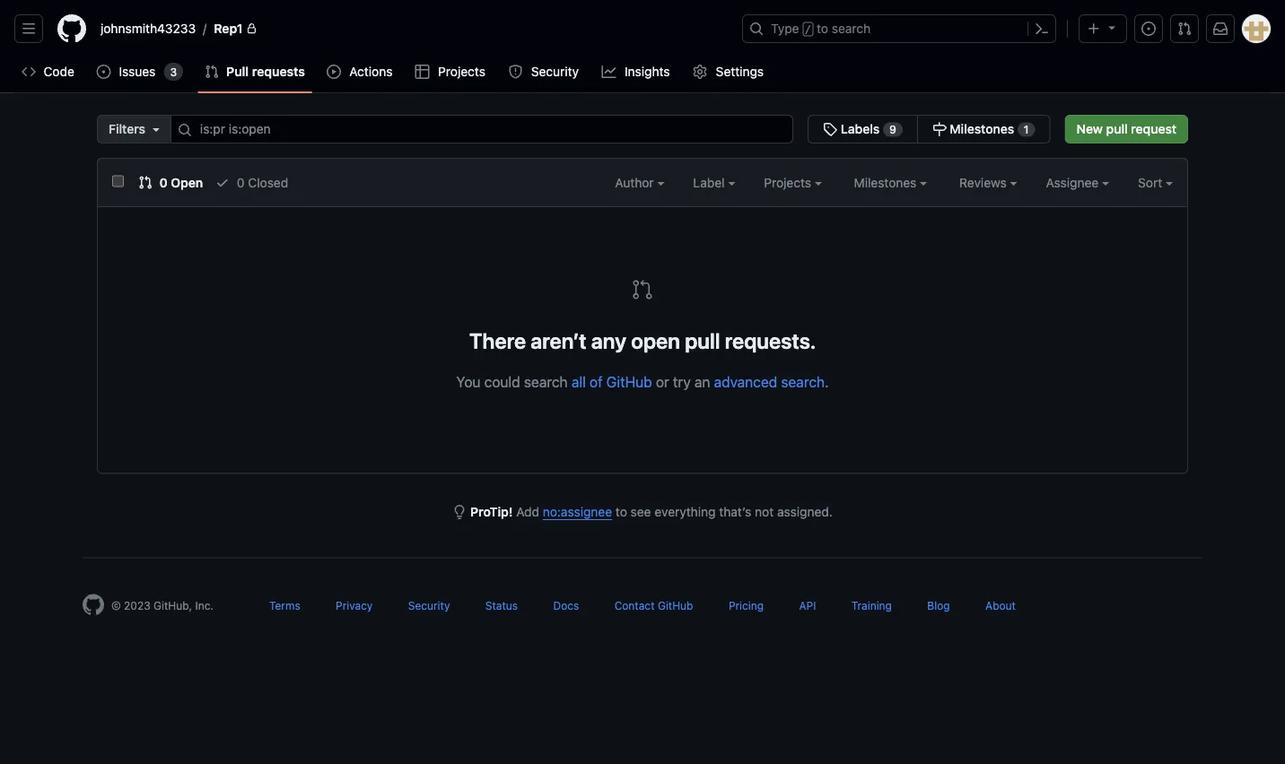 Task type: vqa. For each thing, say whether or not it's contained in the screenshot.
Oct
no



Task type: describe. For each thing, give the bounding box(es) containing it.
lock image
[[246, 23, 257, 34]]

reviews button
[[959, 173, 1017, 192]]

of
[[590, 373, 603, 390]]

Issues search field
[[170, 115, 794, 144]]

0 vertical spatial pull
[[1106, 122, 1128, 136]]

privacy
[[336, 600, 373, 613]]

add
[[516, 505, 539, 520]]

johnsmith43233
[[101, 21, 196, 36]]

or
[[656, 373, 669, 390]]

new
[[1077, 122, 1103, 136]]

projects inside projects link
[[438, 64, 485, 79]]

milestones for milestones
[[854, 175, 920, 190]]

1 horizontal spatial github
[[658, 600, 693, 613]]

0 closed link
[[215, 173, 288, 192]]

request
[[1131, 122, 1177, 136]]

any
[[591, 328, 626, 353]]

advanced
[[714, 373, 777, 390]]

issue element
[[808, 115, 1051, 144]]

9
[[889, 123, 896, 136]]

filters
[[109, 122, 145, 136]]

0 for open
[[159, 175, 168, 190]]

filters button
[[97, 115, 171, 144]]

0 for closed
[[237, 175, 245, 190]]

pull requests
[[226, 64, 305, 79]]

insights link
[[595, 58, 679, 85]]

protip! add no:assignee to see everything that's not assigned.
[[470, 505, 833, 520]]

author
[[615, 175, 657, 190]]

an
[[695, 373, 710, 390]]

issue opened image
[[1142, 22, 1156, 36]]

milestones button
[[854, 173, 927, 192]]

pricing
[[729, 600, 764, 613]]

rep1 link
[[207, 14, 264, 43]]

labels 9
[[838, 122, 896, 136]]

no:assignee link
[[543, 505, 612, 520]]

1 vertical spatial homepage image
[[83, 595, 104, 616]]

code link
[[14, 58, 82, 85]]

could
[[484, 373, 520, 390]]

reviews
[[959, 175, 1010, 190]]

1 horizontal spatial to
[[817, 21, 828, 36]]

1 horizontal spatial security
[[531, 64, 579, 79]]

contact
[[614, 600, 655, 613]]

notifications image
[[1213, 22, 1228, 36]]

actions link
[[319, 58, 401, 85]]

training
[[851, 600, 892, 613]]

author button
[[615, 173, 664, 192]]

blog
[[927, 600, 950, 613]]

status link
[[485, 600, 518, 613]]

everything
[[655, 505, 716, 520]]

code
[[44, 64, 74, 79]]

privacy link
[[336, 600, 373, 613]]

contact github link
[[614, 600, 693, 613]]

issue opened image
[[96, 65, 111, 79]]

light bulb image
[[452, 505, 467, 520]]

1 horizontal spatial search
[[781, 373, 825, 390]]

milestones 1
[[947, 122, 1029, 136]]

sort button
[[1138, 173, 1173, 192]]

table image
[[415, 65, 430, 79]]

you
[[456, 373, 481, 390]]

label button
[[693, 173, 735, 192]]

settings link
[[686, 58, 772, 85]]

closed
[[248, 175, 288, 190]]

assignee button
[[1046, 173, 1109, 192]]

0 vertical spatial github
[[606, 373, 652, 390]]

all of github link
[[571, 373, 652, 390]]

0 horizontal spatial security link
[[408, 600, 450, 613]]

shield image
[[508, 65, 523, 79]]

new pull request
[[1077, 122, 1177, 136]]

about link
[[985, 600, 1016, 613]]

there
[[469, 328, 526, 353]]

rep1
[[214, 21, 243, 36]]

git pull request image for there aren't any open pull requests.
[[632, 279, 653, 301]]

0 closed
[[233, 175, 288, 190]]

1 vertical spatial security
[[408, 600, 450, 613]]

command palette image
[[1035, 22, 1049, 36]]

terms link
[[269, 600, 300, 613]]

projects link
[[408, 58, 494, 85]]

git pull request image
[[138, 175, 153, 190]]

0 horizontal spatial pull
[[685, 328, 720, 353]]

protip!
[[470, 505, 513, 520]]

assigned.
[[777, 505, 833, 520]]

search image
[[178, 123, 192, 137]]

pricing link
[[729, 600, 764, 613]]

all
[[571, 373, 586, 390]]

there aren't any open pull requests.
[[469, 328, 816, 353]]



Task type: locate. For each thing, give the bounding box(es) containing it.
github right contact
[[658, 600, 693, 613]]

2 horizontal spatial search
[[832, 21, 871, 36]]

api link
[[799, 600, 816, 613]]

/ for johnsmith43233
[[203, 21, 207, 36]]

no:assignee
[[543, 505, 612, 520]]

docs
[[553, 600, 579, 613]]

none search field containing filters
[[97, 115, 1051, 144]]

0 vertical spatial security link
[[501, 58, 587, 85]]

requests
[[252, 64, 305, 79]]

terms
[[269, 600, 300, 613]]

0 horizontal spatial milestones
[[854, 175, 920, 190]]

0 horizontal spatial security
[[408, 600, 450, 613]]

tag image
[[823, 122, 838, 136]]

code image
[[22, 65, 36, 79]]

1 vertical spatial github
[[658, 600, 693, 613]]

projects right table image
[[438, 64, 485, 79]]

insights
[[625, 64, 670, 79]]

to right type
[[817, 21, 828, 36]]

homepage image
[[57, 14, 86, 43], [83, 595, 104, 616]]

graph image
[[602, 65, 616, 79]]

triangle down image
[[1105, 20, 1119, 35]]

0 vertical spatial security
[[531, 64, 579, 79]]

gear image
[[693, 65, 707, 79]]

type / to search
[[771, 21, 871, 36]]

list
[[93, 14, 731, 43]]

Search all issues text field
[[170, 115, 794, 144]]

plus image
[[1087, 22, 1101, 36]]

blog link
[[927, 600, 950, 613]]

0 vertical spatial projects
[[438, 64, 485, 79]]

play image
[[327, 65, 341, 79]]

pull right new
[[1106, 122, 1128, 136]]

1 vertical spatial security link
[[408, 600, 450, 613]]

None search field
[[97, 115, 1051, 144]]

security link left "status" link
[[408, 600, 450, 613]]

git pull request image up there aren't any open pull requests. in the top of the page
[[632, 279, 653, 301]]

security
[[531, 64, 579, 79], [408, 600, 450, 613]]

search down requests.
[[781, 373, 825, 390]]

homepage image up code
[[57, 14, 86, 43]]

check image
[[215, 175, 230, 190]]

1
[[1024, 123, 1029, 136]]

homepage image left © on the left of the page
[[83, 595, 104, 616]]

0 right check image
[[237, 175, 245, 190]]

projects button
[[764, 173, 822, 192]]

git pull request image for pull requests
[[205, 65, 219, 79]]

docs link
[[553, 600, 579, 613]]

0 open link
[[138, 173, 203, 192]]

projects inside projects 'popup button'
[[764, 175, 815, 190]]

3
[[170, 66, 177, 78]]

pull
[[226, 64, 249, 79]]

issues
[[119, 64, 156, 79]]

/ inside johnsmith43233 /
[[203, 21, 207, 36]]

0 horizontal spatial projects
[[438, 64, 485, 79]]

pull up an
[[685, 328, 720, 353]]

0 vertical spatial git pull request image
[[1177, 22, 1192, 36]]

aren't
[[531, 328, 586, 353]]

training link
[[851, 600, 892, 613]]

see
[[631, 505, 651, 520]]

©
[[111, 600, 121, 613]]

0 right git pull request image
[[159, 175, 168, 190]]

actions
[[349, 64, 393, 79]]

contact github
[[614, 600, 693, 613]]

milestones inside milestones popup button
[[854, 175, 920, 190]]

0 horizontal spatial search
[[524, 373, 568, 390]]

1 vertical spatial projects
[[764, 175, 815, 190]]

about
[[985, 600, 1016, 613]]

label
[[693, 175, 728, 190]]

github right of
[[606, 373, 652, 390]]

2 horizontal spatial git pull request image
[[1177, 22, 1192, 36]]

security right shield 'icon'
[[531, 64, 579, 79]]

Select all issues checkbox
[[112, 175, 124, 187]]

/ inside type / to search
[[805, 23, 811, 36]]

milestones down 9
[[854, 175, 920, 190]]

/ for type
[[805, 23, 811, 36]]

0 vertical spatial homepage image
[[57, 14, 86, 43]]

milestones for milestones 1
[[950, 122, 1014, 136]]

projects right label popup button
[[764, 175, 815, 190]]

2023
[[124, 600, 150, 613]]

1 horizontal spatial pull
[[1106, 122, 1128, 136]]

sort
[[1138, 175, 1162, 190]]

0 horizontal spatial github
[[606, 373, 652, 390]]

api
[[799, 600, 816, 613]]

johnsmith43233 link
[[93, 14, 203, 43]]

git pull request image left pull
[[205, 65, 219, 79]]

git pull request image inside pull requests link
[[205, 65, 219, 79]]

© 2023 github, inc.
[[111, 600, 214, 613]]

requests.
[[725, 328, 816, 353]]

list containing johnsmith43233 /
[[93, 14, 731, 43]]

status
[[485, 600, 518, 613]]

0
[[159, 175, 168, 190], [237, 175, 245, 190]]

settings
[[716, 64, 764, 79]]

type
[[771, 21, 799, 36]]

projects
[[438, 64, 485, 79], [764, 175, 815, 190]]

try
[[673, 373, 691, 390]]

1 horizontal spatial milestones
[[950, 122, 1014, 136]]

2 vertical spatial git pull request image
[[632, 279, 653, 301]]

0 vertical spatial to
[[817, 21, 828, 36]]

1 vertical spatial milestones
[[854, 175, 920, 190]]

1 horizontal spatial /
[[805, 23, 811, 36]]

1 horizontal spatial git pull request image
[[632, 279, 653, 301]]

not
[[755, 505, 774, 520]]

inc.
[[195, 600, 214, 613]]

milestones right the milestone image
[[950, 122, 1014, 136]]

triangle down image
[[149, 122, 163, 136]]

1 vertical spatial to
[[616, 505, 627, 520]]

search
[[832, 21, 871, 36], [524, 373, 568, 390], [781, 373, 825, 390]]

new pull request link
[[1065, 115, 1188, 144]]

1 horizontal spatial security link
[[501, 58, 587, 85]]

labels
[[841, 122, 880, 136]]

security link left graph icon on the left top of the page
[[501, 58, 587, 85]]

0 horizontal spatial /
[[203, 21, 207, 36]]

/ right type
[[805, 23, 811, 36]]

to left see
[[616, 505, 627, 520]]

search left all
[[524, 373, 568, 390]]

2 0 from the left
[[237, 175, 245, 190]]

security link
[[501, 58, 587, 85], [408, 600, 450, 613]]

1 vertical spatial git pull request image
[[205, 65, 219, 79]]

github,
[[153, 600, 192, 613]]

milestone image
[[932, 122, 947, 136]]

0 horizontal spatial git pull request image
[[205, 65, 219, 79]]

git pull request image right issue opened icon
[[1177, 22, 1192, 36]]

pull requests link
[[198, 58, 312, 85]]

github
[[606, 373, 652, 390], [658, 600, 693, 613]]

0 vertical spatial milestones
[[950, 122, 1014, 136]]

advanced search link
[[714, 373, 825, 390]]

.
[[825, 373, 829, 390]]

git pull request image
[[1177, 22, 1192, 36], [205, 65, 219, 79], [632, 279, 653, 301]]

0 horizontal spatial to
[[616, 505, 627, 520]]

to
[[817, 21, 828, 36], [616, 505, 627, 520]]

open
[[631, 328, 680, 353]]

/ left the rep1
[[203, 21, 207, 36]]

milestones inside issue element
[[950, 122, 1014, 136]]

you could search all of github or try an advanced search .
[[456, 373, 829, 390]]

1 vertical spatial pull
[[685, 328, 720, 353]]

1 0 from the left
[[159, 175, 168, 190]]

open
[[171, 175, 203, 190]]

/
[[203, 21, 207, 36], [805, 23, 811, 36]]

1 horizontal spatial 0
[[237, 175, 245, 190]]

security left "status" link
[[408, 600, 450, 613]]

search right type
[[832, 21, 871, 36]]

1 horizontal spatial projects
[[764, 175, 815, 190]]

0 horizontal spatial 0
[[159, 175, 168, 190]]

johnsmith43233 /
[[101, 21, 207, 36]]

assignee
[[1046, 175, 1102, 190]]



